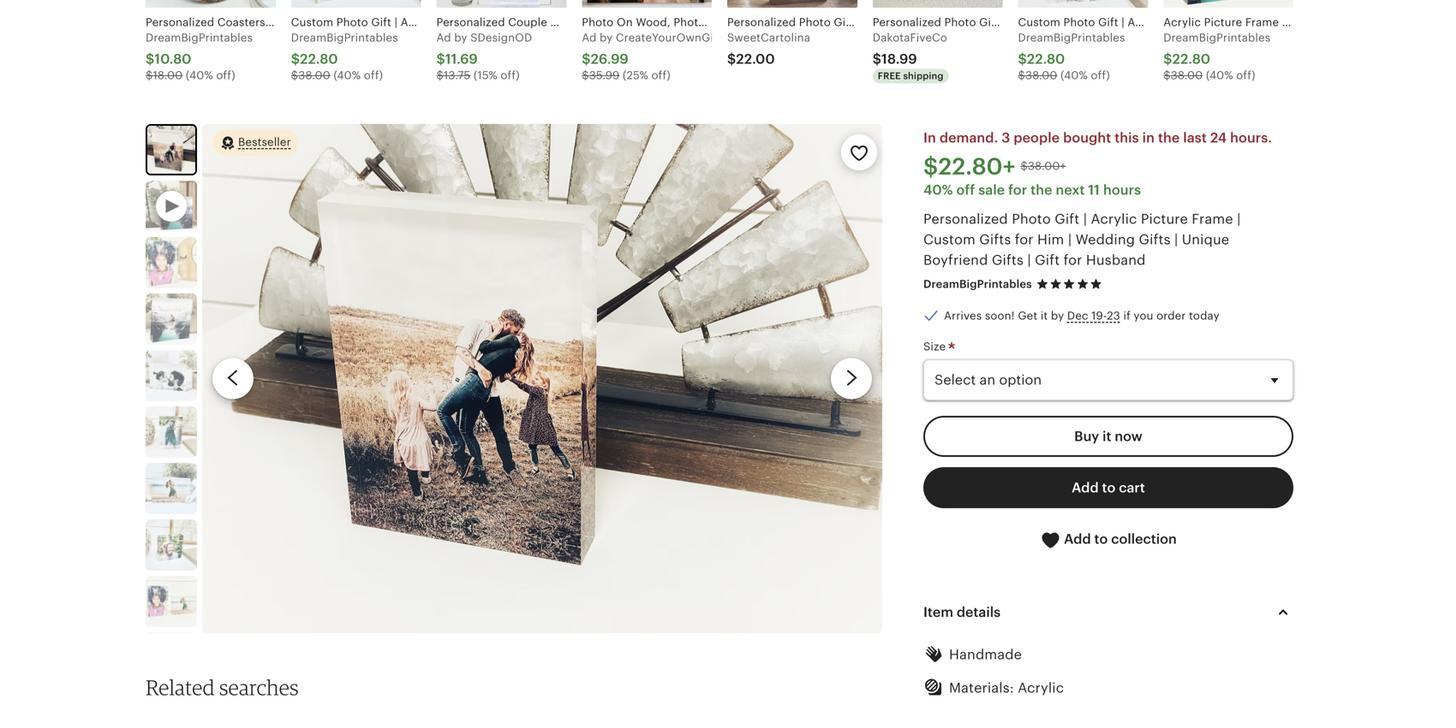 Task type: locate. For each thing, give the bounding box(es) containing it.
0 vertical spatial to
[[1102, 481, 1116, 496]]

(15%
[[474, 69, 498, 82]]

3 off) from the left
[[501, 69, 520, 82]]

bought
[[1063, 130, 1111, 145]]

2 horizontal spatial dreambigprintables $ 22.80 $ 38.00 (40% off)
[[1164, 31, 1271, 82]]

d inside a d b y sdesignod $ 11.69 $ 13.75 (15% off)
[[444, 31, 451, 44]]

0 horizontal spatial personalized photo gift acrylic picture frame custom 5x7 image
[[147, 126, 195, 174]]

collection
[[1111, 532, 1177, 548]]

it right "buy"
[[1103, 429, 1111, 445]]

frame
[[1192, 211, 1233, 227]]

dreambigprintables $ 10.80 $ 18.00 (40% off)
[[146, 31, 253, 82]]

(40% up bought
[[1061, 69, 1088, 82]]

custom photo gift | acrylic picture frame | acrylic photo block | gift for him | gift for husband | personalized photo | boyfriend gifts image
[[291, 0, 421, 8]]

b inside a d b y sdesignod $ 11.69 $ 13.75 (15% off)
[[454, 31, 461, 44]]

off) right (25%
[[652, 69, 671, 82]]

related searches region
[[125, 675, 898, 706]]

y inside a d b y sdesignod $ 11.69 $ 13.75 (15% off)
[[461, 31, 467, 44]]

1 38.00 from the left
[[298, 69, 330, 82]]

0 horizontal spatial b
[[454, 31, 461, 44]]

to inside "button"
[[1094, 532, 1108, 548]]

22.80 down custom photo gift | acrylic picture frame | acrylic photo block | gift for him | gift for husband | personalized photo | boyfriend gifts
[[300, 52, 338, 67]]

3 38.00 from the left
[[1171, 69, 1203, 82]]

10.80
[[154, 52, 191, 67]]

dreambigprintables $ 22.80 $ 38.00 (40% off) for 22.80
[[1164, 31, 1271, 82]]

0 horizontal spatial a
[[436, 31, 444, 44]]

1 horizontal spatial 38.00
[[1025, 69, 1058, 82]]

buy it now button
[[923, 416, 1294, 458]]

dreambigprintables down acrylic picture frame | custom photo gift | acrylic photo block |  gifts for him | gift for her | custom picture frames | boyfriend gifts
[[1164, 31, 1271, 44]]

0 horizontal spatial 38.00
[[298, 69, 330, 82]]

gift up him
[[1055, 211, 1080, 227]]

3
[[1002, 130, 1010, 145]]

38.00 up last
[[1171, 69, 1203, 82]]

18.99
[[882, 52, 917, 67]]

this
[[1115, 130, 1139, 145]]

for right sale at the right of page
[[1008, 182, 1027, 198]]

off) inside a d b y sdesignod $ 11.69 $ 13.75 (15% off)
[[501, 69, 520, 82]]

a up '35.99'
[[582, 31, 590, 44]]

buy it now
[[1074, 429, 1143, 445]]

(25%
[[623, 69, 648, 82]]

1 vertical spatial gift
[[1035, 253, 1060, 268]]

6 off) from the left
[[1236, 69, 1255, 82]]

| right him
[[1068, 232, 1072, 247]]

acrylic up wedding
[[1091, 211, 1137, 227]]

for down him
[[1064, 253, 1082, 268]]

1 d from the left
[[444, 31, 451, 44]]

y
[[461, 31, 467, 44], [607, 31, 613, 44]]

0 vertical spatial gift
[[1055, 211, 1080, 227]]

a
[[436, 31, 444, 44], [582, 31, 590, 44]]

it
[[1041, 309, 1048, 322], [1103, 429, 1111, 445]]

off) for personalized coasters | custom coasters | customized coasters | photo coasters | custom photo gift | personalized gift | ceramic coasters
[[216, 69, 235, 82]]

a inside a d b y createyourowngift $ 26.99 $ 35.99 (25% off)
[[582, 31, 590, 44]]

(40% up the 24
[[1206, 69, 1233, 82]]

(40% inside dreambigprintables $ 10.80 $ 18.00 (40% off)
[[186, 69, 213, 82]]

a for 26.99
[[582, 31, 590, 44]]

sdesignod
[[470, 31, 532, 44]]

0 vertical spatial add
[[1072, 481, 1099, 496]]

dreambigprintables $ 22.80 $ 38.00 (40% off) down custom photo gift | acrylic picture frame | acrylic photo block | gift for him | gift for husband | personalized photo | boyfriend gifts
[[291, 31, 398, 82]]

2 d from the left
[[589, 31, 597, 44]]

4 off) from the left
[[652, 69, 671, 82]]

in
[[1142, 130, 1155, 145]]

3 dreambigprintables $ 22.80 $ 38.00 (40% off) from the left
[[1164, 31, 1271, 82]]

to left collection at bottom right
[[1094, 532, 1108, 548]]

personalized photo gift acrylic picture frame custom 6x6 image
[[146, 294, 197, 345]]

hours.
[[1230, 130, 1272, 145]]

to left cart
[[1102, 481, 1116, 496]]

personalized photo gift acrylic picture frame custom image 2 image
[[146, 237, 197, 288]]

b up 11.69
[[454, 31, 461, 44]]

1 horizontal spatial the
[[1158, 130, 1180, 145]]

dreambigprintables for personalized coasters | custom coasters | customized coasters | photo coasters | custom photo gift | personalized gift | ceramic coasters
[[146, 31, 253, 44]]

for
[[1008, 182, 1027, 198], [1015, 232, 1034, 247], [1064, 253, 1082, 268]]

1 horizontal spatial d
[[589, 31, 597, 44]]

40%
[[923, 182, 953, 198]]

custom
[[923, 232, 976, 247]]

1 horizontal spatial b
[[600, 31, 607, 44]]

dreambigprintables down custom photo gift | acrylic picture frame | graduation gift | gifts for him | boyfriend gifts | custom picture frames | anniversary
[[1018, 31, 1125, 44]]

add inside button
[[1072, 481, 1099, 496]]

dreambigprintables $ 22.80 $ 38.00 (40% off) for 10.80
[[291, 31, 398, 82]]

$ inside the sweetcartolina $ 22.00
[[727, 52, 736, 67]]

the right in
[[1158, 130, 1180, 145]]

add inside "button"
[[1064, 532, 1091, 548]]

4 (40% from the left
[[1206, 69, 1233, 82]]

0 horizontal spatial 22.80
[[300, 52, 338, 67]]

22.80 down acrylic picture frame | custom photo gift | acrylic photo block |  gifts for him | gift for her | custom picture frames | boyfriend gifts
[[1172, 52, 1211, 67]]

0 horizontal spatial d
[[444, 31, 451, 44]]

38.00 down custom photo gift | acrylic picture frame | acrylic photo block | gift for him | gift for husband | personalized photo | boyfriend gifts
[[298, 69, 330, 82]]

gifts up dreambigprintables link
[[992, 253, 1024, 268]]

1 vertical spatial to
[[1094, 532, 1108, 548]]

add to cart button
[[923, 468, 1294, 509]]

1 dreambigprintables $ 22.80 $ 38.00 (40% off) from the left
[[291, 31, 398, 82]]

2 horizontal spatial 22.80
[[1172, 52, 1211, 67]]

to inside button
[[1102, 481, 1116, 496]]

1 horizontal spatial it
[[1103, 429, 1111, 445]]

dreambigprintables for acrylic picture frame | custom photo gift | acrylic photo block |  gifts for him | gift for her | custom picture frames | boyfriend gifts
[[1164, 31, 1271, 44]]

(40% for personalized coasters | custom coasters | customized coasters | photo coasters | custom photo gift | personalized gift | ceramic coasters
[[186, 69, 213, 82]]

off) right 18.00
[[216, 69, 235, 82]]

gifts
[[979, 232, 1011, 247], [1139, 232, 1171, 247], [992, 253, 1024, 268]]

26.99
[[591, 52, 629, 67]]

0 horizontal spatial y
[[461, 31, 467, 44]]

last
[[1183, 130, 1207, 145]]

1 vertical spatial it
[[1103, 429, 1111, 445]]

materials: acrylic
[[949, 681, 1064, 697]]

2 a from the left
[[582, 31, 590, 44]]

0 vertical spatial it
[[1041, 309, 1048, 322]]

1 horizontal spatial a
[[582, 31, 590, 44]]

y up 11.69
[[461, 31, 467, 44]]

dreambigprintables
[[146, 31, 253, 44], [291, 31, 398, 44], [1018, 31, 1125, 44], [1164, 31, 1271, 44], [923, 278, 1032, 291]]

dreambigprintables $ 22.80 $ 38.00 (40% off) down custom photo gift | acrylic picture frame | graduation gift | gifts for him | boyfriend gifts | custom picture frames | anniversary
[[1018, 31, 1125, 82]]

2 (40% from the left
[[333, 69, 361, 82]]

1 horizontal spatial acrylic
[[1091, 211, 1137, 227]]

0 horizontal spatial dreambigprintables $ 22.80 $ 38.00 (40% off)
[[291, 31, 398, 82]]

boyfriend
[[923, 253, 988, 268]]

(40% for custom photo gift | acrylic picture frame | graduation gift | gifts for him | boyfriend gifts | custom picture frames | anniversary
[[1061, 69, 1088, 82]]

40% off sale for the next 11 hours
[[923, 182, 1141, 198]]

2 off) from the left
[[364, 69, 383, 82]]

b inside a d b y createyourowngift $ 26.99 $ 35.99 (25% off)
[[600, 31, 607, 44]]

by
[[1051, 309, 1064, 322]]

35.99
[[589, 69, 620, 82]]

1 off) from the left
[[216, 69, 235, 82]]

19-
[[1091, 309, 1107, 322]]

dreambigprintables $ 22.80 $ 38.00 (40% off)
[[291, 31, 398, 82], [1018, 31, 1125, 82], [1164, 31, 1271, 82]]

off) for custom photo gift | acrylic picture frame | graduation gift | gifts for him | boyfriend gifts | custom picture frames | anniversary
[[1091, 69, 1110, 82]]

b
[[454, 31, 461, 44], [600, 31, 607, 44]]

personalized photo gift acrylic picture frame custom 5x7 image
[[202, 124, 882, 634], [147, 126, 195, 174]]

arrives soon! get it by dec 19-23 if you order today
[[944, 309, 1220, 322]]

dreambigprintables for custom photo gift | acrylic picture frame | acrylic photo block | gift for him | gift for husband | personalized photo | boyfriend gifts
[[291, 31, 398, 44]]

38.00 up people at top
[[1025, 69, 1058, 82]]

picture
[[1141, 211, 1188, 227]]

d up 11.69
[[444, 31, 451, 44]]

acrylic picture frame | custom photo gift | acrylic photo block |  gifts for him | gift for her | custom picture frames | boyfriend gifts image
[[1164, 0, 1294, 8]]

(40% down the 10.80
[[186, 69, 213, 82]]

it left by
[[1041, 309, 1048, 322]]

off) up the in demand. 3 people bought this in the last 24 hours.
[[1091, 69, 1110, 82]]

$38.00+
[[1021, 160, 1066, 173]]

personalized
[[923, 211, 1008, 227]]

personalized photo gift acrylic picture frame custom image 6 image
[[146, 463, 197, 515]]

1 horizontal spatial dreambigprintables $ 22.80 $ 38.00 (40% off)
[[1018, 31, 1125, 82]]

off)
[[216, 69, 235, 82], [364, 69, 383, 82], [501, 69, 520, 82], [652, 69, 671, 82], [1091, 69, 1110, 82], [1236, 69, 1255, 82]]

personalized photo gift acrylic picture frame custom image 9 image
[[146, 633, 197, 684]]

2 22.80 from the left
[[1027, 52, 1065, 67]]

2 38.00 from the left
[[1025, 69, 1058, 82]]

1 y from the left
[[461, 31, 467, 44]]

2 b from the left
[[600, 31, 607, 44]]

38.00 for 10.80
[[298, 69, 330, 82]]

3 (40% from the left
[[1061, 69, 1088, 82]]

gift down him
[[1035, 253, 1060, 268]]

item details
[[923, 605, 1001, 621]]

d up 26.99
[[589, 31, 597, 44]]

a inside a d b y sdesignod $ 11.69 $ 13.75 (15% off)
[[436, 31, 444, 44]]

a d b y sdesignod $ 11.69 $ 13.75 (15% off)
[[436, 31, 532, 82]]

b up 26.99
[[600, 31, 607, 44]]

the
[[1158, 130, 1180, 145], [1031, 182, 1052, 198]]

38.00
[[298, 69, 330, 82], [1025, 69, 1058, 82], [1171, 69, 1203, 82]]

add down add to cart on the bottom
[[1064, 532, 1091, 548]]

1 vertical spatial acrylic
[[1018, 681, 1064, 697]]

personalized photo gift acrylic picture frame custom 4x4 image
[[146, 520, 197, 571]]

22.80
[[300, 52, 338, 67], [1027, 52, 1065, 67], [1172, 52, 1211, 67]]

acrylic right materials:
[[1018, 681, 1064, 697]]

1 vertical spatial for
[[1015, 232, 1034, 247]]

y up 26.99
[[607, 31, 613, 44]]

you
[[1134, 309, 1153, 322]]

1 vertical spatial the
[[1031, 182, 1052, 198]]

add left cart
[[1072, 481, 1099, 496]]

gifts down personalized
[[979, 232, 1011, 247]]

|
[[1083, 211, 1087, 227], [1237, 211, 1241, 227], [1068, 232, 1072, 247], [1174, 232, 1178, 247], [1027, 253, 1031, 268]]

personalized photo gift acrylic picture frame custom 4x6 image
[[146, 407, 197, 458]]

dreambigprintables down custom photo gift | acrylic picture frame | acrylic photo block | gift for him | gift for husband | personalized photo | boyfriend gifts
[[291, 31, 398, 44]]

2 y from the left
[[607, 31, 613, 44]]

(40% down custom photo gift | acrylic picture frame | acrylic photo block | gift for him | gift for husband | personalized photo | boyfriend gifts
[[333, 69, 361, 82]]

acrylic
[[1091, 211, 1137, 227], [1018, 681, 1064, 697]]

off) down custom photo gift | acrylic picture frame | acrylic photo block | gift for him | gift for husband | personalized photo | boyfriend gifts
[[364, 69, 383, 82]]

3 22.80 from the left
[[1172, 52, 1211, 67]]

add to collection button
[[923, 519, 1294, 561]]

1 b from the left
[[454, 31, 461, 44]]

the down the $38.00+
[[1031, 182, 1052, 198]]

1 22.80 from the left
[[300, 52, 338, 67]]

gift
[[1055, 211, 1080, 227], [1035, 253, 1060, 268]]

off) for acrylic picture frame | custom photo gift | acrylic photo block |  gifts for him | gift for her | custom picture frames | boyfriend gifts
[[1236, 69, 1255, 82]]

a d b y createyourowngift $ 26.99 $ 35.99 (25% off)
[[582, 31, 722, 82]]

free
[[878, 71, 901, 82]]

for down "photo" at the top of page
[[1015, 232, 1034, 247]]

husband
[[1086, 253, 1146, 268]]

add
[[1072, 481, 1099, 496], [1064, 532, 1091, 548]]

dreambigprintables up the 10.80
[[146, 31, 253, 44]]

22.80 down custom photo gift | acrylic picture frame | graduation gift | gifts for him | boyfriend gifts | custom picture frames | anniversary
[[1027, 52, 1065, 67]]

1 horizontal spatial personalized photo gift acrylic picture frame custom 5x7 image
[[202, 124, 882, 634]]

a up the 13.75
[[436, 31, 444, 44]]

off) inside dreambigprintables $ 10.80 $ 18.00 (40% off)
[[216, 69, 235, 82]]

0 horizontal spatial the
[[1031, 182, 1052, 198]]

1 (40% from the left
[[186, 69, 213, 82]]

$
[[146, 52, 154, 67], [291, 52, 300, 67], [436, 52, 445, 67], [582, 52, 591, 67], [727, 52, 736, 67], [873, 52, 882, 67], [1018, 52, 1027, 67], [1164, 52, 1172, 67], [146, 69, 153, 82], [291, 69, 298, 82], [436, 69, 444, 82], [582, 69, 589, 82], [1018, 69, 1025, 82], [1164, 69, 1171, 82]]

38.00 for 22.80
[[1171, 69, 1203, 82]]

off) up hours.
[[1236, 69, 1255, 82]]

1 a from the left
[[436, 31, 444, 44]]

dreambigprintables $ 22.80 $ 38.00 (40% off) down acrylic picture frame | custom photo gift | acrylic photo block |  gifts for him | gift for her | custom picture frames | boyfriend gifts
[[1164, 31, 1271, 82]]

22.00
[[736, 52, 775, 67]]

arrives
[[944, 309, 982, 322]]

y inside a d b y createyourowngift $ 26.99 $ 35.99 (25% off)
[[607, 31, 613, 44]]

1 vertical spatial add
[[1064, 532, 1091, 548]]

0 vertical spatial acrylic
[[1091, 211, 1137, 227]]

2 horizontal spatial 38.00
[[1171, 69, 1203, 82]]

custom photo gift | acrylic picture frame | graduation gift | gifts for him | boyfriend gifts | custom picture frames | anniversary image
[[1018, 0, 1148, 8]]

0 vertical spatial for
[[1008, 182, 1027, 198]]

22.80 for 10.80
[[300, 52, 338, 67]]

1 horizontal spatial y
[[607, 31, 613, 44]]

| down picture
[[1174, 232, 1178, 247]]

1 horizontal spatial 22.80
[[1027, 52, 1065, 67]]

| up wedding
[[1083, 211, 1087, 227]]

d inside a d b y createyourowngift $ 26.99 $ 35.99 (25% off)
[[589, 31, 597, 44]]

5 off) from the left
[[1091, 69, 1110, 82]]

createyourowngift
[[616, 31, 722, 44]]

add to collection
[[1061, 532, 1177, 548]]

(40%
[[186, 69, 213, 82], [333, 69, 361, 82], [1061, 69, 1088, 82], [1206, 69, 1233, 82]]

off) right (15%
[[501, 69, 520, 82]]



Task type: vqa. For each thing, say whether or not it's contained in the screenshot.
the left Acrylic
yes



Task type: describe. For each thing, give the bounding box(es) containing it.
demand.
[[940, 130, 998, 145]]

(40% for acrylic picture frame | custom photo gift | acrylic photo block |  gifts for him | gift for her | custom picture frames | boyfriend gifts
[[1206, 69, 1233, 82]]

personalized photo gift acrylic picture frame custom image 8 image
[[146, 576, 197, 628]]

order
[[1157, 309, 1186, 322]]

(40% for custom photo gift | acrylic picture frame | acrylic photo block | gift for him | gift for husband | personalized photo | boyfriend gifts
[[333, 69, 361, 82]]

cart
[[1119, 481, 1145, 496]]

$22.80+
[[923, 153, 1016, 180]]

personalized photo gift | acrylic picture frame | custom  gifts for him | wedding gifts | unique boyfriend gifts | gift for husband
[[923, 211, 1241, 268]]

now
[[1115, 429, 1143, 445]]

buy
[[1074, 429, 1099, 445]]

add for add to cart
[[1072, 481, 1099, 496]]

personalized photo gift on wood | custom picture frame christmas gift | personalized keepsake decor | unique picture decor image
[[873, 0, 1003, 8]]

to for collection
[[1094, 532, 1108, 548]]

in demand. 3 people bought this in the last 24 hours.
[[923, 130, 1272, 145]]

11.69
[[445, 52, 478, 67]]

d for 26.99
[[589, 31, 597, 44]]

0 horizontal spatial it
[[1041, 309, 1048, 322]]

$ inside the dakotafiveco $ 18.99 free shipping
[[873, 52, 882, 67]]

item details button
[[908, 592, 1309, 633]]

personalized photo gift, couple gift, gift for him, photo wedding gift, photo frame, gift for her, gifts for mom, acrylic photo image
[[727, 0, 857, 8]]

sweetcartolina $ 22.00
[[727, 31, 810, 67]]

related
[[146, 675, 215, 701]]

0 vertical spatial the
[[1158, 130, 1180, 145]]

unique
[[1182, 232, 1229, 247]]

dreambigprintables link
[[923, 278, 1032, 291]]

if
[[1123, 309, 1131, 322]]

dreambigprintables for custom photo gift | acrylic picture frame | graduation gift | gifts for him | boyfriend gifts | custom picture frames | anniversary
[[1018, 31, 1125, 44]]

| down "photo" at the top of page
[[1027, 253, 1031, 268]]

off
[[956, 182, 975, 198]]

b for 26.99
[[600, 31, 607, 44]]

in
[[923, 130, 936, 145]]

personalized photo gift acrylic picture frame custom image 4 image
[[146, 350, 197, 402]]

acrylic inside personalized photo gift | acrylic picture frame | custom  gifts for him | wedding gifts | unique boyfriend gifts | gift for husband
[[1091, 211, 1137, 227]]

dakotafiveco $ 18.99 free shipping
[[873, 31, 947, 82]]

dec
[[1067, 309, 1088, 322]]

$22.80+ $38.00+
[[923, 153, 1066, 180]]

13.75
[[444, 69, 471, 82]]

today
[[1189, 309, 1220, 322]]

soon! get
[[985, 309, 1038, 322]]

gifts down picture
[[1139, 232, 1171, 247]]

2 vertical spatial for
[[1064, 253, 1082, 268]]

0 horizontal spatial acrylic
[[1018, 681, 1064, 697]]

wedding
[[1076, 232, 1135, 247]]

| right frame
[[1237, 211, 1241, 227]]

it inside button
[[1103, 429, 1111, 445]]

searches
[[219, 675, 299, 701]]

item
[[923, 605, 953, 621]]

add for add to collection
[[1064, 532, 1091, 548]]

11
[[1088, 182, 1100, 198]]

next
[[1056, 182, 1085, 198]]

23
[[1107, 309, 1120, 322]]

dakotafiveco
[[873, 31, 947, 44]]

photo on wood, photo gift, wooden photo print, picture on wood, wedding gift, printed on wood, gift for her, wedding photo, anniversary gift image
[[582, 0, 712, 8]]

off) inside a d b y createyourowngift $ 26.99 $ 35.99 (25% off)
[[652, 69, 671, 82]]

d for 11.69
[[444, 31, 451, 44]]

sweetcartolina
[[727, 31, 810, 44]]

y for 26.99
[[607, 31, 613, 44]]

him
[[1037, 232, 1064, 247]]

photo
[[1012, 211, 1051, 227]]

related searches
[[146, 675, 299, 701]]

a for 11.69
[[436, 31, 444, 44]]

materials:
[[949, 681, 1014, 697]]

hours
[[1103, 182, 1141, 198]]

2 dreambigprintables $ 22.80 $ 38.00 (40% off) from the left
[[1018, 31, 1125, 82]]

handmade
[[949, 648, 1022, 663]]

personalized coasters | custom coasters | customized coasters | photo coasters | custom photo gift | personalized gift | ceramic coasters image
[[146, 0, 276, 8]]

y for 11.69
[[461, 31, 467, 44]]

24
[[1210, 130, 1227, 145]]

shipping
[[903, 71, 944, 82]]

bestseller button
[[212, 129, 298, 157]]

size
[[923, 340, 949, 353]]

dreambigprintables down boyfriend
[[923, 278, 1032, 291]]

b for 11.69
[[454, 31, 461, 44]]

bestseller
[[238, 135, 291, 148]]

add to cart
[[1072, 481, 1145, 496]]

to for cart
[[1102, 481, 1116, 496]]

personalized couple acrylic plaque, valentines day gift, custom photo plaque, gifts for him, anniversary plaque, couple gift, boyfriend gift image
[[436, 0, 566, 8]]

details
[[957, 605, 1001, 621]]

people
[[1014, 130, 1060, 145]]

22.80 for 22.80
[[1172, 52, 1211, 67]]

18.00
[[153, 69, 183, 82]]

off) for custom photo gift | acrylic picture frame | acrylic photo block | gift for him | gift for husband | personalized photo | boyfriend gifts
[[364, 69, 383, 82]]

sale
[[978, 182, 1005, 198]]



